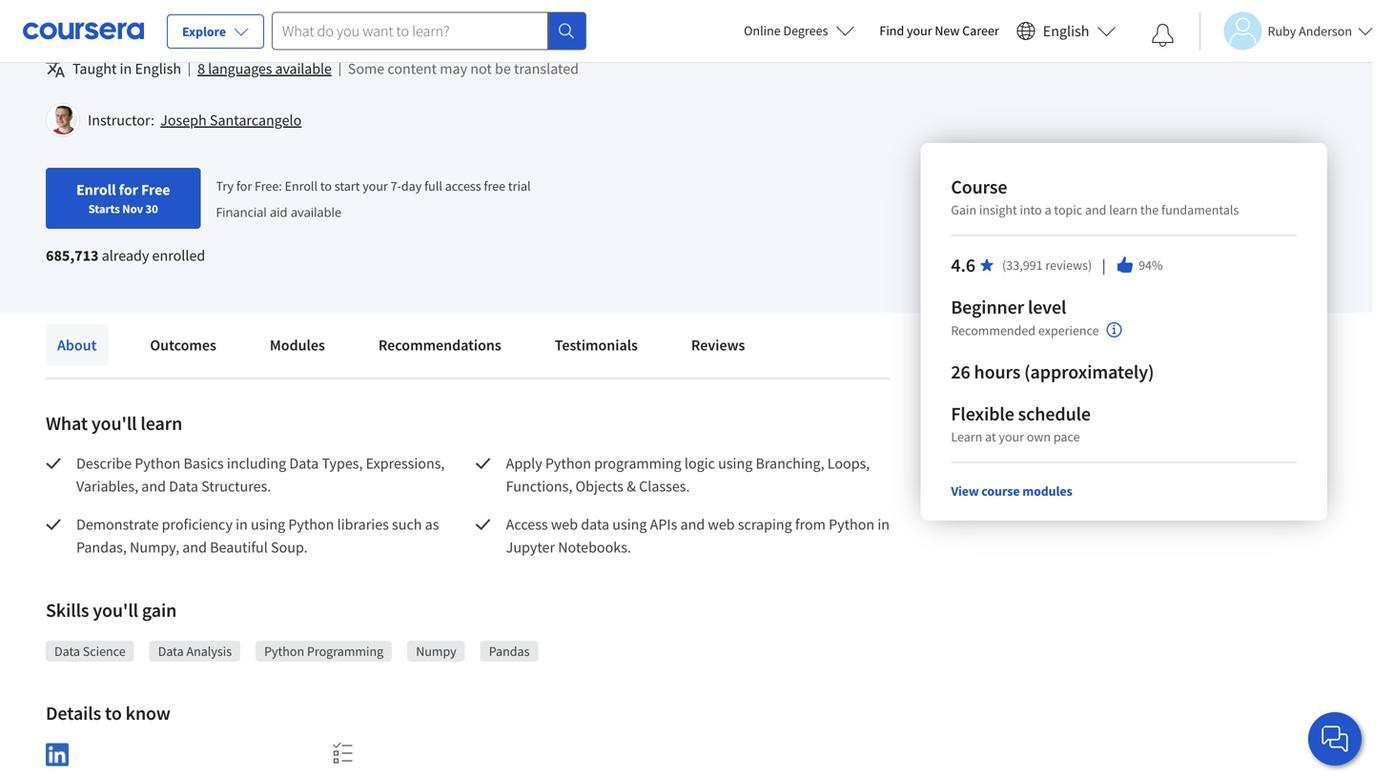 Task type: locate. For each thing, give the bounding box(es) containing it.
in right from
[[878, 515, 890, 534]]

notebooks.
[[558, 538, 631, 557]]

course left is in the top left of the page
[[75, 25, 118, 44]]

None search field
[[272, 12, 586, 50]]

to left start
[[320, 177, 332, 194]]

learn down outcomes "link"
[[141, 411, 182, 435]]

using inside the 'access web data using apis and web scraping from python in jupyter notebooks.'
[[612, 515, 647, 534]]

1 horizontal spatial enroll
[[285, 177, 318, 194]]

online degrees button
[[729, 10, 870, 51]]

1 vertical spatial learn
[[951, 428, 982, 445]]

and right variables,
[[141, 477, 166, 496]]

8
[[198, 59, 205, 78]]

0 vertical spatial to
[[320, 177, 332, 194]]

english down part
[[135, 59, 181, 78]]

using left apis
[[612, 515, 647, 534]]

enroll up starts
[[76, 180, 116, 199]]

learn inside flexible schedule learn at your own pace
[[951, 428, 982, 445]]

trial
[[508, 177, 531, 194]]

full
[[424, 177, 442, 194]]

and inside course gain insight into a topic and learn the fundamentals
[[1085, 201, 1107, 218]]

data left science
[[54, 643, 80, 660]]

gain
[[951, 201, 977, 218]]

1 horizontal spatial learn
[[951, 428, 982, 445]]

0 horizontal spatial to
[[105, 701, 122, 725]]

web
[[551, 515, 578, 534], [708, 515, 735, 534]]

python inside describe python basics including data types, expressions, variables, and data structures.
[[135, 454, 181, 473]]

testimonials link
[[543, 324, 649, 366]]

0 horizontal spatial web
[[551, 515, 578, 534]]

enroll
[[285, 177, 318, 194], [76, 180, 116, 199]]

enroll right free:
[[285, 177, 318, 194]]

and inside describe python basics including data types, expressions, variables, and data structures.
[[141, 477, 166, 496]]

find your new career
[[880, 22, 999, 39]]

your right at
[[999, 428, 1024, 445]]

learn left at
[[951, 428, 982, 445]]

learn left more
[[306, 25, 344, 44]]

0 vertical spatial english
[[1043, 21, 1089, 41]]

know
[[126, 701, 170, 725]]

of
[[164, 25, 176, 44]]

8 languages available
[[198, 59, 332, 78]]

view course modules
[[951, 483, 1073, 500]]

python inside apply python programming logic using branching, loops, functions, objects & classes.
[[545, 454, 591, 473]]

26
[[951, 360, 970, 384]]

ruby anderson button
[[1199, 12, 1373, 50]]

gain
[[142, 598, 177, 622]]

for for enroll
[[119, 180, 138, 199]]

branching,
[[756, 454, 824, 473]]

web left data
[[551, 515, 578, 534]]

learn inside course gain insight into a topic and learn the fundamentals
[[1109, 201, 1138, 218]]

learn left the
[[1109, 201, 1138, 218]]

(33,991 reviews) |
[[1002, 255, 1108, 275]]

0 horizontal spatial learn
[[141, 411, 182, 435]]

schedule
[[1018, 402, 1091, 426]]

view
[[951, 483, 979, 500]]

chat with us image
[[1320, 724, 1350, 754]]

1 horizontal spatial to
[[320, 177, 332, 194]]

26 hours (approximately)
[[951, 360, 1154, 384]]

more
[[347, 25, 383, 44]]

web left scraping
[[708, 515, 735, 534]]

python up functions, at the left of page
[[545, 454, 591, 473]]

nov
[[122, 201, 143, 216]]

and inside the 'access web data using apis and web scraping from python in jupyter notebooks.'
[[680, 515, 705, 534]]

to
[[320, 177, 332, 194], [105, 701, 122, 725]]

data left types,
[[289, 454, 319, 473]]

apis
[[650, 515, 677, 534]]

0 horizontal spatial your
[[363, 177, 388, 194]]

course
[[75, 25, 118, 44], [982, 483, 1020, 500]]

1 web from the left
[[551, 515, 578, 534]]

0 vertical spatial available
[[275, 59, 332, 78]]

0 horizontal spatial using
[[251, 515, 285, 534]]

english
[[1043, 21, 1089, 41], [135, 59, 181, 78]]

basics
[[184, 454, 224, 473]]

available right "aid" at the left top of the page
[[291, 203, 342, 221]]

hours
[[974, 360, 1021, 384]]

using right logic
[[718, 454, 753, 473]]

for up nov
[[119, 180, 138, 199]]

you'll up science
[[93, 598, 138, 622]]

programs.
[[236, 25, 301, 44]]

for right try
[[236, 177, 252, 194]]

information about difficulty level pre-requisites. image
[[1107, 322, 1122, 338]]

0 horizontal spatial english
[[135, 59, 181, 78]]

what
[[46, 411, 88, 435]]

the
[[1140, 201, 1159, 218]]

1 vertical spatial you'll
[[93, 598, 138, 622]]

using inside demonstrate proficiency in using python libraries such as pandas, numpy, and beautiful soup.
[[251, 515, 285, 534]]

1 horizontal spatial learn
[[1109, 201, 1138, 218]]

english right career
[[1043, 21, 1089, 41]]

1 horizontal spatial using
[[612, 515, 647, 534]]

online degrees
[[744, 22, 828, 39]]

fundamentals
[[1161, 201, 1239, 218]]

1 vertical spatial available
[[291, 203, 342, 221]]

0 vertical spatial you'll
[[91, 411, 137, 435]]

experience
[[1038, 322, 1099, 339]]

What do you want to learn? text field
[[272, 12, 548, 50]]

0 horizontal spatial enroll
[[76, 180, 116, 199]]

1 horizontal spatial your
[[907, 22, 932, 39]]

2 horizontal spatial using
[[718, 454, 753, 473]]

and right topic
[[1085, 201, 1107, 218]]

0 vertical spatial learn
[[1109, 201, 1138, 218]]

beginner level
[[951, 295, 1066, 319]]

using up soup.
[[251, 515, 285, 534]]

modules link
[[258, 324, 336, 366]]

1 horizontal spatial web
[[708, 515, 735, 534]]

2 horizontal spatial your
[[999, 428, 1024, 445]]

structures.
[[201, 477, 271, 496]]

recommended
[[951, 322, 1036, 339]]

1 horizontal spatial english
[[1043, 21, 1089, 41]]

course right view
[[982, 483, 1020, 500]]

in right taught
[[120, 59, 132, 78]]

your inside flexible schedule learn at your own pace
[[999, 428, 1024, 445]]

available inside button
[[275, 59, 332, 78]]

2 vertical spatial your
[[999, 428, 1024, 445]]

available down programs.
[[275, 59, 332, 78]]

available inside try for free: enroll to start your 7-day full access free trial financial aid available
[[291, 203, 342, 221]]

1 vertical spatial your
[[363, 177, 388, 194]]

joseph santarcangelo link
[[160, 111, 302, 130]]

1 horizontal spatial course
[[982, 483, 1020, 500]]

1 horizontal spatial for
[[236, 177, 252, 194]]

your left '7-' at the top left of page
[[363, 177, 388, 194]]

python up soup.
[[288, 515, 334, 534]]

already
[[102, 246, 149, 265]]

this
[[46, 25, 72, 44]]

1 horizontal spatial in
[[236, 515, 248, 534]]

2 horizontal spatial in
[[878, 515, 890, 534]]

your right find
[[907, 22, 932, 39]]

variables,
[[76, 477, 138, 496]]

python right from
[[829, 515, 875, 534]]

in up beautiful
[[236, 515, 248, 534]]

0 horizontal spatial course
[[75, 25, 118, 44]]

your
[[907, 22, 932, 39], [363, 177, 388, 194], [999, 428, 1024, 445]]

7-
[[391, 177, 401, 194]]

0 vertical spatial course
[[75, 25, 118, 44]]

and inside demonstrate proficiency in using python libraries such as pandas, numpy, and beautiful soup.
[[182, 538, 207, 557]]

you'll for what
[[91, 411, 137, 435]]

you'll up describe
[[91, 411, 137, 435]]

to left the know
[[105, 701, 122, 725]]

demonstrate
[[76, 515, 159, 534]]

outcomes
[[150, 336, 216, 355]]

enrolled
[[152, 246, 205, 265]]

1 vertical spatial to
[[105, 701, 122, 725]]

and right apis
[[680, 515, 705, 534]]

such
[[392, 515, 422, 534]]

in inside demonstrate proficiency in using python libraries such as pandas, numpy, and beautiful soup.
[[236, 515, 248, 534]]

0 horizontal spatial for
[[119, 180, 138, 199]]

python
[[135, 454, 181, 473], [545, 454, 591, 473], [288, 515, 334, 534], [829, 515, 875, 534], [264, 643, 304, 660]]

new
[[935, 22, 960, 39]]

programming
[[594, 454, 681, 473]]

at
[[985, 428, 996, 445]]

and down proficiency
[[182, 538, 207, 557]]

free
[[484, 177, 506, 194]]

python left "basics"
[[135, 454, 181, 473]]

libraries
[[337, 515, 389, 534]]

for inside try for free: enroll to start your 7-day full access free trial financial aid available
[[236, 177, 252, 194]]

1 vertical spatial english
[[135, 59, 181, 78]]

explore
[[182, 23, 226, 40]]

python inside demonstrate proficiency in using python libraries such as pandas, numpy, and beautiful soup.
[[288, 515, 334, 534]]

available
[[275, 59, 332, 78], [291, 203, 342, 221]]

1 vertical spatial course
[[982, 483, 1020, 500]]

for inside enroll for free starts nov 30
[[119, 180, 138, 199]]

anderson
[[1299, 22, 1352, 40]]

describe python basics including data types, expressions, variables, and data structures.
[[76, 454, 448, 496]]

learn
[[1109, 201, 1138, 218], [141, 411, 182, 435]]

0 vertical spatial learn
[[306, 25, 344, 44]]



Task type: vqa. For each thing, say whether or not it's contained in the screenshot.
in inside the demonstrate proficiency in using python libraries such as pandas, numpy, and beautiful soup.
yes



Task type: describe. For each thing, give the bounding box(es) containing it.
30
[[145, 201, 158, 216]]

course
[[951, 175, 1007, 199]]

pandas,
[[76, 538, 127, 557]]

part
[[134, 25, 160, 44]]

coursera image
[[23, 15, 144, 46]]

(approximately)
[[1024, 360, 1154, 384]]

data down "basics"
[[169, 477, 198, 496]]

1 vertical spatial learn
[[141, 411, 182, 435]]

about link
[[46, 324, 108, 366]]

0 horizontal spatial in
[[120, 59, 132, 78]]

&
[[627, 477, 636, 496]]

types,
[[322, 454, 363, 473]]

show notifications image
[[1151, 24, 1174, 47]]

2 web from the left
[[708, 515, 735, 534]]

ruby anderson
[[1268, 22, 1352, 40]]

soup.
[[271, 538, 308, 557]]

multiple
[[179, 25, 233, 44]]

apply
[[506, 454, 542, 473]]

level
[[1028, 295, 1066, 319]]

aid
[[270, 203, 288, 221]]

recommendations
[[378, 336, 501, 355]]

using for demonstrate proficiency in using python libraries such as pandas, numpy, and beautiful soup.
[[251, 515, 285, 534]]

may
[[440, 59, 467, 78]]

joseph santarcangelo image
[[49, 106, 77, 134]]

functions,
[[506, 477, 573, 496]]

to inside try for free: enroll to start your 7-day full access free trial financial aid available
[[320, 177, 332, 194]]

recommendations link
[[367, 324, 513, 366]]

try for free: enroll to start your 7-day full access free trial financial aid available
[[216, 177, 531, 221]]

online
[[744, 22, 781, 39]]

classes.
[[639, 477, 690, 496]]

python inside the 'access web data using apis and web scraping from python in jupyter notebooks.'
[[829, 515, 875, 534]]

financial aid available button
[[216, 203, 342, 221]]

logic
[[685, 454, 715, 473]]

python left programming
[[264, 643, 304, 660]]

translated
[[514, 59, 579, 78]]

proficiency
[[162, 515, 233, 534]]

is
[[121, 25, 131, 44]]

science
[[83, 643, 126, 660]]

beautiful
[[210, 538, 268, 557]]

data
[[581, 515, 609, 534]]

for for try
[[236, 177, 252, 194]]

languages
[[208, 59, 272, 78]]

from
[[795, 515, 826, 534]]

english inside button
[[1043, 21, 1089, 41]]

free:
[[255, 177, 282, 194]]

own
[[1027, 428, 1051, 445]]

ruby
[[1268, 22, 1296, 40]]

objects
[[576, 477, 624, 496]]

content
[[388, 59, 437, 78]]

what you'll learn
[[46, 411, 182, 435]]

english button
[[1009, 0, 1124, 62]]

not
[[470, 59, 492, 78]]

beginner
[[951, 295, 1024, 319]]

data left analysis
[[158, 643, 184, 660]]

pandas
[[489, 643, 530, 660]]

find
[[880, 22, 904, 39]]

0 vertical spatial your
[[907, 22, 932, 39]]

|
[[1100, 255, 1108, 275]]

you'll for skills
[[93, 598, 138, 622]]

taught
[[72, 59, 117, 78]]

expressions,
[[366, 454, 445, 473]]

numpy
[[416, 643, 457, 660]]

find your new career link
[[870, 19, 1009, 43]]

joseph
[[160, 111, 207, 130]]

some
[[348, 59, 385, 78]]

starts
[[88, 201, 120, 216]]

start
[[335, 177, 360, 194]]

topic
[[1054, 201, 1082, 218]]

4.6
[[951, 253, 976, 277]]

enroll inside enroll for free starts nov 30
[[76, 180, 116, 199]]

analysis
[[186, 643, 232, 660]]

0 horizontal spatial learn
[[306, 25, 344, 44]]

using inside apply python programming logic using branching, loops, functions, objects & classes.
[[718, 454, 753, 473]]

santarcangelo
[[210, 111, 302, 130]]

using for access web data using apis and web scraping from python in jupyter notebooks.
[[612, 515, 647, 534]]

career
[[962, 22, 999, 39]]

scraping
[[738, 515, 792, 534]]

data science
[[54, 643, 126, 660]]

skills
[[46, 598, 89, 622]]

numpy,
[[130, 538, 179, 557]]

learn more button
[[306, 23, 383, 46]]

modules
[[270, 336, 325, 355]]

685,713
[[46, 246, 99, 265]]

details
[[46, 701, 101, 725]]

describe
[[76, 454, 132, 473]]

programming
[[307, 643, 384, 660]]

your inside try for free: enroll to start your 7-day full access free trial financial aid available
[[363, 177, 388, 194]]

94%
[[1139, 257, 1163, 274]]

reviews link
[[680, 324, 757, 366]]

course for this
[[75, 25, 118, 44]]

in inside the 'access web data using apis and web scraping from python in jupyter notebooks.'
[[878, 515, 890, 534]]

enroll inside try for free: enroll to start your 7-day full access free trial financial aid available
[[285, 177, 318, 194]]

data analysis
[[158, 643, 232, 660]]

as
[[425, 515, 439, 534]]

details to know
[[46, 701, 170, 725]]

try
[[216, 177, 234, 194]]

reviews)
[[1045, 257, 1092, 274]]

financial
[[216, 203, 267, 221]]

free
[[141, 180, 170, 199]]

testimonials
[[555, 336, 638, 355]]

instructor: joseph santarcangelo
[[88, 111, 302, 130]]

course for view
[[982, 483, 1020, 500]]

access web data using apis and web scraping from python in jupyter notebooks.
[[506, 515, 893, 557]]



